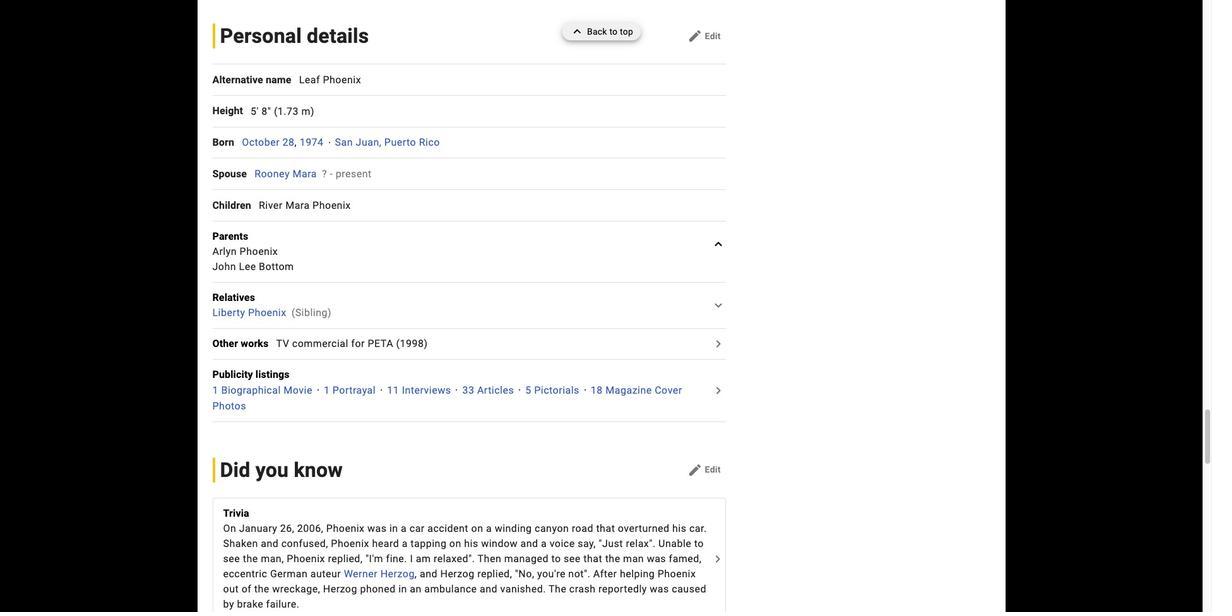 Task type: locate. For each thing, give the bounding box(es) containing it.
0 horizontal spatial in
[[390, 523, 398, 535]]

personal details
[[220, 24, 369, 48]]

replied, up werner on the bottom left of page
[[328, 553, 363, 565]]

car
[[410, 523, 425, 535]]

18 magazine cover photos button
[[213, 384, 683, 412]]

phoenix up works
[[248, 307, 287, 319]]

(sibling)
[[292, 307, 332, 319]]

1 vertical spatial ,
[[415, 568, 417, 580]]

a
[[401, 523, 407, 535], [486, 523, 492, 535], [402, 538, 408, 550], [541, 538, 547, 550]]

relatives liberty phoenix (sibling)
[[213, 292, 332, 319]]

phoenix up "i'm
[[331, 538, 369, 550]]

, up an
[[415, 568, 417, 580]]

in up heard
[[390, 523, 398, 535]]

phoenix inside relatives liberty phoenix (sibling)
[[248, 307, 287, 319]]

tapping
[[411, 538, 447, 550]]

1 horizontal spatial 1
[[324, 384, 330, 396]]

was down helping
[[650, 583, 669, 595]]

1 vertical spatial was
[[647, 553, 666, 565]]

mara right the river
[[286, 200, 310, 212]]

"just
[[599, 538, 623, 550]]

san juan, puerto rico button
[[335, 137, 440, 149]]

to up you're
[[552, 553, 561, 565]]

was up heard
[[368, 523, 387, 535]]

0 horizontal spatial replied,
[[328, 553, 363, 565]]

phoenix down the famed,
[[658, 568, 696, 580]]

to inside button
[[610, 27, 618, 37]]

leaf phoenix
[[299, 74, 361, 86]]

1 vertical spatial his
[[464, 538, 479, 550]]

the
[[549, 583, 567, 595]]

was inside , and herzog replied, "no, you're not". after helping phoenix out of the wreckage, herzog phoned in an ambulance and vanished. the crash reportedly was caused by brake failure.
[[650, 583, 669, 595]]

0 vertical spatial replied,
[[328, 553, 363, 565]]

1974 button
[[300, 135, 324, 151]]

0 vertical spatial edit image
[[688, 29, 703, 44]]

mara left ? on the top left of page
[[293, 168, 317, 180]]

car.
[[690, 523, 707, 535]]

a left the car
[[401, 523, 407, 535]]

1 vertical spatial edit button
[[683, 460, 726, 480]]

, and herzog replied, "no, you're not". after helping phoenix out of the wreckage, herzog phoned in an ambulance and vanished. the crash reportedly was caused by brake failure.
[[223, 568, 707, 610]]

height
[[213, 105, 243, 117]]

publicity listings
[[213, 369, 290, 381]]

1 vertical spatial mara
[[286, 200, 310, 212]]

failure.
[[266, 598, 300, 610]]

(1.73
[[274, 105, 299, 117]]

1 horizontal spatial to
[[610, 27, 618, 37]]

edit image
[[688, 29, 703, 44], [688, 463, 703, 478]]

2 edit from the top
[[705, 465, 721, 475]]

1 edit image from the top
[[688, 29, 703, 44]]

, left 1974
[[295, 137, 297, 149]]

1 left portrayal
[[324, 384, 330, 396]]

see
[[223, 553, 240, 565], [564, 553, 581, 565]]

works
[[241, 338, 269, 350]]

see up not". on the bottom left of the page
[[564, 553, 581, 565]]

2 edit image from the top
[[688, 463, 703, 478]]

expand relatives element
[[213, 291, 690, 306]]

phoned
[[360, 583, 396, 595]]

1 horizontal spatial see
[[564, 553, 581, 565]]

replied, inside , and herzog replied, "no, you're not". after helping phoenix out of the wreckage, herzog phoned in an ambulance and vanished. the crash reportedly was caused by brake failure.
[[478, 568, 512, 580]]

26,
[[280, 523, 295, 535]]

herzog down relaxed".
[[441, 568, 475, 580]]

1 edit button from the top
[[683, 26, 726, 46]]

expand parents image
[[711, 237, 726, 252]]

1 vertical spatial edit image
[[688, 463, 703, 478]]

listings
[[256, 369, 290, 381]]

publicity listings button
[[213, 368, 297, 383]]

5′
[[251, 105, 259, 117]]

alternative name
[[213, 74, 292, 86]]

1 vertical spatial replied,
[[478, 568, 512, 580]]

other works
[[213, 338, 269, 350]]

children
[[213, 199, 251, 211]]

herzog down fine.
[[381, 568, 415, 580]]

2 edit button from the top
[[683, 460, 726, 480]]

relaxed".
[[434, 553, 475, 565]]

parents
[[213, 231, 248, 243]]

of
[[242, 583, 252, 595]]

0 vertical spatial mara
[[293, 168, 317, 180]]

2 vertical spatial was
[[650, 583, 669, 595]]

phoenix down confused,
[[287, 553, 325, 565]]

8″
[[262, 105, 271, 117]]

2 vertical spatial to
[[552, 553, 561, 565]]

canyon
[[535, 523, 569, 535]]

1 biographical movie
[[213, 384, 313, 396]]

fine.
[[386, 553, 407, 565]]

phoenix up "lee"
[[240, 246, 278, 258]]

1 horizontal spatial his
[[673, 523, 687, 535]]

0 vertical spatial edit
[[705, 31, 721, 41]]

0 vertical spatial in
[[390, 523, 398, 535]]

replied,
[[328, 553, 363, 565], [478, 568, 512, 580]]

edit
[[705, 31, 721, 41], [705, 465, 721, 475]]

that down say,
[[584, 553, 603, 565]]

in inside on january 26, 2006, phoenix was in a car accident on a winding canyon road that overturned his car. shaken and confused, phoenix heard a tapping on his window and a voice say, "just relax". unable to see the man, phoenix replied, "i'm fine. i am relaxed". then managed to see that the man was famed, eccentric german auteur
[[390, 523, 398, 535]]

auteur
[[311, 568, 341, 580]]

see more image
[[710, 552, 726, 567]]

1 horizontal spatial in
[[399, 583, 407, 595]]

the right of
[[254, 583, 270, 595]]

january
[[239, 523, 277, 535]]

his up unable
[[673, 523, 687, 535]]

crash
[[570, 583, 596, 595]]

after
[[594, 568, 617, 580]]

0 vertical spatial to
[[610, 27, 618, 37]]

his up relaxed".
[[464, 538, 479, 550]]

werner
[[344, 568, 378, 580]]

a up fine.
[[402, 538, 408, 550]]

october 28 button
[[242, 135, 295, 151]]

commercial
[[292, 338, 349, 350]]

33 articles button
[[463, 384, 514, 396]]

1 horizontal spatial on
[[472, 523, 484, 535]]

john
[[213, 261, 236, 273]]

1 edit from the top
[[705, 31, 721, 41]]

on
[[472, 523, 484, 535], [450, 538, 462, 550]]

0 horizontal spatial see
[[223, 553, 240, 565]]

1 1 from the left
[[213, 384, 219, 396]]

in left an
[[399, 583, 407, 595]]

on up relaxed".
[[450, 538, 462, 550]]

1 vertical spatial to
[[695, 538, 704, 550]]

1 vertical spatial on
[[450, 538, 462, 550]]

the down "just
[[605, 553, 621, 565]]

on
[[223, 523, 236, 535]]

1 vertical spatial edit
[[705, 465, 721, 475]]

lee
[[239, 261, 256, 273]]

to down car. on the right of page
[[695, 538, 704, 550]]

1974
[[300, 137, 324, 149]]

relax".
[[626, 538, 656, 550]]

say,
[[578, 538, 596, 550]]

werner herzog
[[344, 568, 415, 580]]

?
[[322, 168, 327, 180]]

1 vertical spatial in
[[399, 583, 407, 595]]

0 horizontal spatial on
[[450, 538, 462, 550]]

phoenix inside , and herzog replied, "no, you're not". after helping phoenix out of the wreckage, herzog phoned in an ambulance and vanished. the crash reportedly was caused by brake failure.
[[658, 568, 696, 580]]

that up "just
[[596, 523, 615, 535]]

0 vertical spatial on
[[472, 523, 484, 535]]

2 1 from the left
[[324, 384, 330, 396]]

0 horizontal spatial ,
[[295, 137, 297, 149]]

edit image for did you know
[[688, 463, 703, 478]]

puerto
[[385, 137, 416, 149]]

in
[[390, 523, 398, 535], [399, 583, 407, 595]]

german
[[270, 568, 308, 580]]

biographical
[[221, 384, 281, 396]]

5 pictorials
[[526, 384, 580, 396]]

0 vertical spatial edit button
[[683, 26, 726, 46]]

overturned
[[618, 523, 670, 535]]

a down canyon
[[541, 538, 547, 550]]

to left top
[[610, 27, 618, 37]]

edit button
[[683, 26, 726, 46], [683, 460, 726, 480]]

herzog down auteur
[[323, 583, 357, 595]]

1 horizontal spatial ,
[[415, 568, 417, 580]]

0 horizontal spatial 1
[[213, 384, 219, 396]]

1
[[213, 384, 219, 396], [324, 384, 330, 396]]

0 vertical spatial ,
[[295, 137, 297, 149]]

liberty phoenix button
[[213, 307, 287, 319]]

on down trivia button
[[472, 523, 484, 535]]

a up window
[[486, 523, 492, 535]]

replied, down then
[[478, 568, 512, 580]]

other works button
[[213, 337, 276, 352]]

see down shaken
[[223, 553, 240, 565]]

1 horizontal spatial replied,
[[478, 568, 512, 580]]

cover
[[655, 384, 683, 396]]

born
[[213, 136, 234, 148]]

unable
[[659, 538, 692, 550]]

and down am
[[420, 568, 438, 580]]

mara for river
[[286, 200, 310, 212]]

was
[[368, 523, 387, 535], [647, 553, 666, 565], [650, 583, 669, 595]]

managed
[[504, 553, 549, 565]]

1 up photos
[[213, 384, 219, 396]]

name
[[266, 74, 292, 86]]

back to top
[[587, 27, 634, 37]]

0 vertical spatial was
[[368, 523, 387, 535]]

was down relax". at right bottom
[[647, 553, 666, 565]]



Task type: describe. For each thing, give the bounding box(es) containing it.
expand less image
[[570, 23, 587, 40]]

33 articles
[[463, 384, 514, 396]]

the inside , and herzog replied, "no, you're not". after helping phoenix out of the wreckage, herzog phoned in an ambulance and vanished. the crash reportedly was caused by brake failure.
[[254, 583, 270, 595]]

back to top button
[[562, 23, 641, 40]]

voice
[[550, 538, 575, 550]]

2 horizontal spatial herzog
[[441, 568, 475, 580]]

i
[[410, 553, 413, 565]]

trivia
[[223, 508, 249, 520]]

caused
[[672, 583, 707, 595]]

out
[[223, 583, 239, 595]]

you
[[256, 458, 289, 482]]

edit image for personal details
[[688, 29, 703, 44]]

1 vertical spatial that
[[584, 553, 603, 565]]

you're
[[537, 568, 566, 580]]

go to publicity listings image
[[711, 383, 726, 398]]

0 horizontal spatial his
[[464, 538, 479, 550]]

san
[[335, 137, 353, 149]]

mara for rooney
[[293, 168, 317, 180]]

did you know
[[220, 458, 343, 482]]

pictorials
[[534, 384, 580, 396]]

brake
[[237, 598, 263, 610]]

1 biographical movie button
[[213, 384, 313, 396]]

eccentric
[[223, 568, 267, 580]]

know
[[294, 458, 343, 482]]

11 interviews
[[387, 384, 451, 396]]

edit button for did you know
[[683, 460, 726, 480]]

river mara phoenix
[[259, 200, 351, 212]]

bottom
[[259, 261, 294, 273]]

the up eccentric
[[243, 553, 258, 565]]

winding
[[495, 523, 532, 535]]

0 vertical spatial his
[[673, 523, 687, 535]]

shaken
[[223, 538, 258, 550]]

am
[[416, 553, 431, 565]]

other
[[213, 338, 238, 350]]

reportedly
[[599, 583, 647, 595]]

and down then
[[480, 583, 498, 595]]

replied, inside on january 26, 2006, phoenix was in a car accident on a winding canyon road that overturned his car. shaken and confused, phoenix heard a tapping on his window and a voice say, "just relax". unable to see the man, phoenix replied, "i'm fine. i am relaxed". then managed to see that the man was famed, eccentric german auteur
[[328, 553, 363, 565]]

personal
[[220, 24, 302, 48]]

1 for 1 biographical movie
[[213, 384, 219, 396]]

0 horizontal spatial herzog
[[323, 583, 357, 595]]

phoenix right "leaf"
[[323, 74, 361, 86]]

18
[[591, 384, 603, 396]]

rooney mara button
[[255, 168, 317, 180]]

helping
[[620, 568, 655, 580]]

relatives
[[213, 292, 255, 304]]

trivia button
[[223, 506, 709, 521]]

famed,
[[669, 553, 702, 565]]

in inside , and herzog replied, "no, you're not". after helping phoenix out of the wreckage, herzog phoned in an ambulance and vanished. the crash reportedly was caused by brake failure.
[[399, 583, 407, 595]]

1 portrayal
[[324, 384, 376, 396]]

5 pictorials button
[[526, 384, 580, 396]]

confused,
[[282, 538, 328, 550]]

liberty
[[213, 307, 245, 319]]

0 vertical spatial that
[[596, 523, 615, 535]]

did
[[220, 458, 250, 482]]

werner herzog link
[[344, 568, 415, 580]]

m)
[[302, 105, 315, 117]]

for
[[351, 338, 365, 350]]

juan,
[[356, 137, 382, 149]]

rico
[[419, 137, 440, 149]]

11
[[387, 384, 399, 396]]

man,
[[261, 553, 284, 565]]

on january 26, 2006, phoenix was in a car accident on a winding canyon road that overturned his car. shaken and confused, phoenix heard a tapping on his window and a voice say, "just relax". unable to see the man, phoenix replied, "i'm fine. i am relaxed". then managed to see that the man was famed, eccentric german auteur
[[223, 523, 707, 580]]

edit for did you know
[[705, 465, 721, 475]]

phoenix down -
[[313, 200, 351, 212]]

0 horizontal spatial to
[[552, 553, 561, 565]]

1 for 1 portrayal
[[324, 384, 330, 396]]

window
[[481, 538, 518, 550]]

"no,
[[515, 568, 535, 580]]

arlyn
[[213, 246, 237, 258]]

phoenix inside parents arlyn phoenix john lee bottom
[[240, 246, 278, 258]]

road
[[572, 523, 594, 535]]

expand parents element
[[213, 229, 690, 244]]

present
[[336, 168, 372, 180]]

alternative
[[213, 74, 263, 86]]

back
[[587, 27, 607, 37]]

leaf
[[299, 74, 320, 86]]

by
[[223, 598, 234, 610]]

rooney
[[255, 168, 290, 180]]

go to other works image
[[711, 337, 726, 352]]

2 see from the left
[[564, 553, 581, 565]]

-
[[330, 168, 333, 180]]

and up managed
[[521, 538, 539, 550]]

edit button for personal details
[[683, 26, 726, 46]]

october
[[242, 137, 280, 149]]

1 horizontal spatial herzog
[[381, 568, 415, 580]]

, inside , and herzog replied, "no, you're not". after helping phoenix out of the wreckage, herzog phoned in an ambulance and vanished. the crash reportedly was caused by brake failure.
[[415, 568, 417, 580]]

5′ 8″ (1.73 m)
[[251, 105, 315, 117]]

san juan, puerto rico
[[335, 137, 440, 149]]

11 interviews button
[[387, 384, 451, 396]]

phoenix right 2006,
[[326, 523, 365, 535]]

october 28 , 1974
[[242, 137, 324, 149]]

man
[[623, 553, 644, 565]]

1 see from the left
[[223, 553, 240, 565]]

2 horizontal spatial to
[[695, 538, 704, 550]]

expand relatives image
[[711, 298, 726, 313]]

33
[[463, 384, 475, 396]]

wreckage,
[[272, 583, 320, 595]]

publicity
[[213, 369, 253, 381]]

edit for personal details
[[705, 31, 721, 41]]

tv
[[276, 338, 289, 350]]

and up 'man,'
[[261, 538, 279, 550]]

1 portrayal button
[[324, 384, 376, 396]]



Task type: vqa. For each thing, say whether or not it's contained in the screenshot.
second Rent/Buy
no



